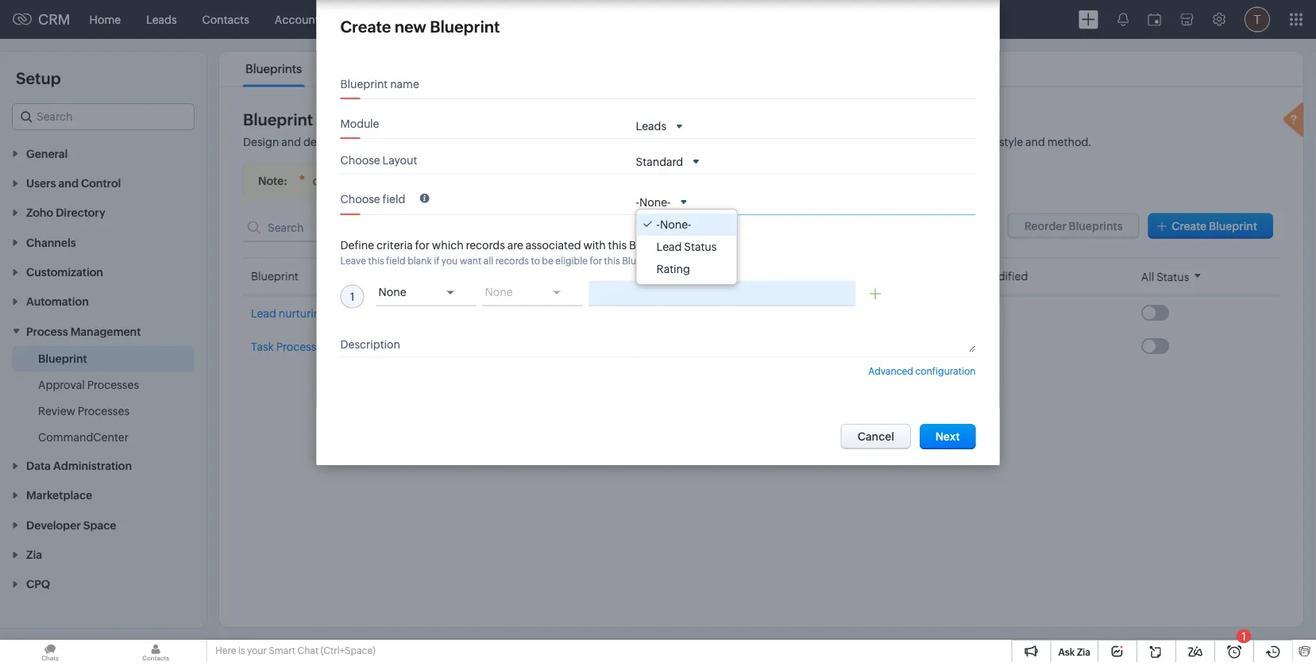 Task type: vqa. For each thing, say whether or not it's contained in the screenshot.
Social link
no



Task type: describe. For each thing, give the bounding box(es) containing it.
processes for review processes
[[78, 405, 130, 417]]

lead nurturing process link
[[251, 306, 373, 322]]

choose field
[[341, 193, 406, 205]]

home
[[89, 13, 121, 26]]

1 horizontal spatial to
[[897, 136, 908, 149]]

blueprint inside button
[[1209, 220, 1258, 232]]

projects
[[861, 13, 903, 26]]

blueprint.
[[518, 175, 569, 188]]

advanced configuration
[[869, 366, 976, 377]]

modified
[[982, 270, 1029, 283]]

define
[[303, 136, 337, 149]]

review
[[38, 405, 75, 417]]

Search text field
[[243, 213, 482, 242]]

1 horizontal spatial lead
[[657, 241, 682, 253]]

adhere
[[859, 136, 895, 149]]

0 vertical spatial blueprint.
[[629, 239, 681, 252]]

all
[[484, 256, 494, 267]]

task process management link
[[251, 339, 390, 355]]

streamlined
[[773, 136, 834, 149]]

1 vertical spatial blueprint.
[[622, 256, 666, 267]]

1 and from the left
[[282, 136, 301, 149]]

commandcenter link
[[38, 429, 129, 445]]

1 vertical spatial for
[[590, 256, 602, 267]]

1 horizontal spatial layout
[[654, 270, 689, 283]]

reports link
[[568, 0, 634, 39]]

standard inside field
[[636, 155, 684, 168]]

chats image
[[0, 641, 100, 663]]

which
[[432, 239, 464, 252]]

want
[[460, 256, 482, 267]]

meetings
[[457, 13, 505, 26]]

a
[[339, 136, 345, 149]]

eligible
[[556, 256, 588, 267]]

field
[[812, 270, 838, 283]]

meetings link
[[444, 0, 518, 39]]

list containing blueprints
[[231, 52, 380, 86]]

choose layout
[[341, 154, 417, 167]]

0 horizontal spatial is
[[238, 646, 245, 657]]

be
[[542, 256, 554, 267]]

services
[[792, 13, 836, 26]]

ask zia
[[1059, 647, 1091, 658]]

denotes
[[313, 175, 355, 188]]

process inside dropdown button
[[26, 325, 68, 338]]

leads for "leads" link
[[146, 13, 177, 26]]

crm link
[[13, 11, 70, 28]]

this right with
[[608, 239, 627, 252]]

lead nurturing process
[[251, 307, 371, 320]]

2 vertical spatial leads
[[495, 307, 526, 320]]

criteria
[[377, 239, 413, 252]]

deals link
[[337, 0, 391, 39]]

create new blueprint
[[341, 18, 500, 36]]

1 vertical spatial -
[[657, 218, 660, 231]]

Standard field
[[636, 154, 703, 169]]

0 vertical spatial records
[[466, 239, 505, 252]]

0 vertical spatial field
[[383, 193, 406, 205]]

design and define a process that matches your organizational policy while making sure that your data is streamlined and adhere to your team's work style and method.
[[243, 136, 1092, 149]]

-None- field
[[636, 195, 691, 210]]

with
[[584, 239, 606, 252]]

process management
[[26, 325, 141, 338]]

sure
[[665, 136, 687, 149]]

of
[[432, 175, 443, 188]]

0 horizontal spatial lead
[[251, 307, 276, 320]]

smart
[[269, 646, 296, 657]]

contacts image
[[106, 641, 206, 663]]

1 vertical spatial standard
[[654, 307, 701, 320]]

1 the from the left
[[357, 175, 374, 188]]

projects link
[[848, 0, 916, 39]]

if
[[434, 256, 440, 267]]

organizational
[[485, 136, 559, 149]]

2 none field from the left
[[483, 281, 583, 306]]

0 horizontal spatial layout
[[383, 154, 417, 167]]

your right matches
[[460, 136, 483, 149]]

tree containing -none-
[[637, 210, 737, 284]]

1 vertical spatial process
[[276, 341, 317, 354]]

commandcenter
[[38, 431, 129, 444]]

copy
[[404, 175, 430, 188]]

2 and from the left
[[837, 136, 856, 149]]

1 vertical spatial none-
[[660, 218, 692, 231]]

management inside dropdown button
[[70, 325, 141, 338]]

here
[[215, 646, 236, 657]]

this right leave
[[368, 256, 384, 267]]

1 horizontal spatial lead status
[[812, 307, 873, 320]]

method.
[[1048, 136, 1092, 149]]

task process management
[[251, 341, 388, 354]]

2 none from the left
[[485, 286, 513, 298]]

blueprint link
[[38, 351, 87, 367]]

associated
[[526, 239, 581, 252]]

define criteria for which records are associated with this blueprint. leave this field blank if you want all records to be eligible for this blueprint.
[[341, 239, 681, 267]]

design
[[243, 136, 279, 149]]

last
[[959, 270, 980, 283]]

contacts link
[[190, 0, 262, 39]]

description
[[341, 338, 401, 351]]

leads link
[[134, 0, 190, 39]]

making
[[625, 136, 663, 149]]

choose for choose layout
[[341, 154, 380, 167]]

setup
[[16, 69, 61, 87]]

accounts
[[275, 13, 324, 26]]

2 the from the left
[[445, 175, 462, 188]]

usage link
[[328, 62, 368, 76]]

your left data
[[713, 136, 736, 149]]

define
[[341, 239, 374, 252]]

module
[[341, 118, 379, 130]]

1 horizontal spatial status
[[840, 307, 873, 320]]

chat
[[298, 646, 319, 657]]

usage
[[331, 62, 365, 76]]

work
[[972, 136, 997, 149]]

products link
[[707, 0, 779, 39]]



Task type: locate. For each thing, give the bounding box(es) containing it.
is right data
[[763, 136, 771, 149]]

0 horizontal spatial status
[[684, 241, 717, 253]]

processes down approval processes link
[[78, 405, 130, 417]]

policy
[[561, 136, 593, 149]]

tree
[[637, 210, 737, 284]]

that
[[390, 136, 411, 149], [690, 136, 710, 149]]

0 vertical spatial none-
[[640, 196, 671, 209]]

-none- down -none- field
[[657, 218, 692, 231]]

1 vertical spatial -none-
[[657, 218, 692, 231]]

0 horizontal spatial lead status
[[657, 241, 717, 253]]

review processes
[[38, 405, 130, 417]]

0 vertical spatial status
[[684, 241, 717, 253]]

blueprint.
[[629, 239, 681, 252], [622, 256, 666, 267]]

leads down 'define criteria for which records are associated with this blueprint. leave this field blank if you want all records to be eligible for this blueprint.'
[[495, 307, 526, 320]]

1 horizontal spatial management
[[319, 341, 388, 354]]

0 horizontal spatial to
[[531, 256, 540, 267]]

draft
[[377, 175, 402, 188]]

2 horizontal spatial leads
[[636, 120, 667, 133]]

1 horizontal spatial -
[[657, 218, 660, 231]]

status up rating
[[684, 241, 717, 253]]

for down with
[[590, 256, 602, 267]]

1 horizontal spatial leads
[[495, 307, 526, 320]]

advanced
[[869, 366, 914, 377]]

1 vertical spatial is
[[238, 646, 245, 657]]

0 horizontal spatial the
[[357, 175, 374, 188]]

0 horizontal spatial none
[[379, 286, 407, 298]]

home link
[[77, 0, 134, 39]]

published
[[464, 175, 515, 188]]

1 vertical spatial to
[[531, 256, 540, 267]]

None field
[[376, 281, 476, 306], [483, 281, 583, 306]]

choose down a
[[341, 154, 380, 167]]

data
[[738, 136, 761, 149]]

1 horizontal spatial none
[[485, 286, 513, 298]]

processes up review processes
[[87, 379, 139, 391]]

1 vertical spatial leads
[[636, 120, 667, 133]]

None button
[[841, 424, 911, 450], [920, 424, 976, 450], [841, 424, 911, 450], [920, 424, 976, 450]]

field inside 'define criteria for which records are associated with this blueprint. leave this field blank if you want all records to be eligible for this blueprint.'
[[386, 256, 406, 267]]

your left smart
[[247, 646, 267, 657]]

field down criteria
[[386, 256, 406, 267]]

this
[[608, 239, 627, 252], [368, 256, 384, 267], [604, 256, 620, 267]]

tasks link
[[391, 0, 444, 39]]

process management region
[[0, 346, 207, 451]]

your left team's
[[910, 136, 933, 149]]

accounts link
[[262, 0, 337, 39]]

1 vertical spatial choose
[[341, 193, 380, 205]]

0 horizontal spatial process
[[26, 325, 68, 338]]

blueprints link
[[243, 62, 305, 76]]

1 horizontal spatial is
[[763, 136, 771, 149]]

create blueprint button
[[1149, 213, 1274, 239]]

0 vertical spatial leads
[[146, 13, 177, 26]]

0 horizontal spatial that
[[390, 136, 411, 149]]

none- down -none- field
[[660, 218, 692, 231]]

1 horizontal spatial for
[[590, 256, 602, 267]]

here is your smart chat (ctrl+space)
[[215, 646, 376, 657]]

- down -none- field
[[657, 218, 660, 231]]

lead
[[657, 241, 682, 253], [812, 307, 838, 320], [251, 307, 276, 320]]

ask
[[1059, 647, 1075, 658]]

contacts
[[202, 13, 249, 26]]

products
[[720, 13, 766, 26]]

field down draft
[[383, 193, 406, 205]]

0 horizontal spatial -
[[636, 196, 640, 209]]

that up choose layout
[[390, 136, 411, 149]]

standard down rating
[[654, 307, 701, 320]]

0 horizontal spatial and
[[282, 136, 301, 149]]

3 and from the left
[[1026, 136, 1046, 149]]

0 vertical spatial create
[[341, 18, 391, 36]]

1 horizontal spatial the
[[445, 175, 462, 188]]

- inside field
[[636, 196, 640, 209]]

your
[[460, 136, 483, 149], [713, 136, 736, 149], [910, 136, 933, 149], [247, 646, 267, 657]]

choose up search text field
[[341, 193, 380, 205]]

1 horizontal spatial that
[[690, 136, 710, 149]]

for up 'blank'
[[415, 239, 430, 252]]

1 vertical spatial processes
[[78, 405, 130, 417]]

0 vertical spatial to
[[897, 136, 908, 149]]

none field down 'blank'
[[376, 281, 476, 306]]

1 none field from the left
[[376, 281, 476, 306]]

0 vertical spatial processes
[[87, 379, 139, 391]]

new
[[395, 18, 427, 36]]

0 vertical spatial management
[[70, 325, 141, 338]]

and left "define"
[[282, 136, 301, 149]]

0 horizontal spatial for
[[415, 239, 430, 252]]

processes for approval processes
[[87, 379, 139, 391]]

process up blueprint link
[[26, 325, 68, 338]]

this down with
[[604, 256, 620, 267]]

process down module
[[347, 136, 388, 149]]

1 choose from the top
[[341, 154, 380, 167]]

1 vertical spatial field
[[386, 256, 406, 267]]

blueprint. up rating
[[629, 239, 681, 252]]

0 vertical spatial -
[[636, 196, 640, 209]]

0 horizontal spatial management
[[70, 325, 141, 338]]

review processes link
[[38, 403, 130, 419]]

lead up rating
[[657, 241, 682, 253]]

lead down field
[[812, 307, 838, 320]]

and
[[282, 136, 301, 149], [837, 136, 856, 149], [1026, 136, 1046, 149]]

status up advanced
[[840, 307, 873, 320]]

choose
[[341, 154, 380, 167], [341, 193, 380, 205]]

to right adhere
[[897, 136, 908, 149]]

Leads field
[[636, 119, 687, 134]]

lead status down field
[[812, 307, 873, 320]]

are
[[508, 239, 524, 252]]

blank
[[408, 256, 432, 267]]

that right sure
[[690, 136, 710, 149]]

leads right home
[[146, 13, 177, 26]]

lead up task at left
[[251, 307, 276, 320]]

-none- inside field
[[636, 196, 671, 209]]

0 vertical spatial lead status
[[657, 241, 717, 253]]

while
[[595, 136, 622, 149]]

blueprint inside 'process management' region
[[38, 352, 87, 365]]

none field down be
[[483, 281, 583, 306]]

None text field
[[589, 281, 856, 306], [636, 338, 976, 352], [589, 281, 856, 306], [636, 338, 976, 352]]

configuration
[[916, 366, 976, 377]]

team's
[[935, 136, 970, 149]]

leads up making
[[636, 120, 667, 133]]

analytics
[[647, 13, 694, 26]]

reports
[[581, 13, 622, 26]]

records up all
[[466, 239, 505, 252]]

0 vertical spatial layout
[[383, 154, 417, 167]]

2 horizontal spatial lead
[[812, 307, 838, 320]]

-none- down standard field at the top of the page
[[636, 196, 671, 209]]

0 vertical spatial standard
[[636, 155, 684, 168]]

1 horizontal spatial create
[[1172, 220, 1207, 232]]

leads for leads field
[[636, 120, 667, 133]]

analytics link
[[634, 0, 707, 39]]

for
[[415, 239, 430, 252], [590, 256, 602, 267]]

none- down standard field at the top of the page
[[640, 196, 671, 209]]

2 that from the left
[[690, 136, 710, 149]]

1 horizontal spatial none field
[[483, 281, 583, 306]]

the
[[357, 175, 374, 188], [445, 175, 462, 188]]

choose for choose field
[[341, 193, 380, 205]]

1
[[1242, 631, 1247, 643]]

approval
[[38, 379, 85, 391]]

style
[[1000, 136, 1024, 149]]

blueprint name
[[341, 78, 419, 91]]

2 choose from the top
[[341, 193, 380, 205]]

matches
[[413, 136, 458, 149]]

1 vertical spatial lead status
[[812, 307, 873, 320]]

calls link
[[518, 0, 568, 39]]

deals
[[350, 13, 378, 26]]

leave
[[341, 256, 366, 267]]

to inside 'define criteria for which records are associated with this blueprint. leave this field blank if you want all records to be eligible for this blueprint.'
[[531, 256, 540, 267]]

services link
[[779, 0, 848, 39]]

and right style
[[1026, 136, 1046, 149]]

rating
[[657, 263, 691, 276]]

blueprint. down -none- field
[[622, 256, 666, 267]]

standard
[[636, 155, 684, 168], [654, 307, 701, 320]]

last modified
[[959, 270, 1029, 283]]

* denotes the draft copy of the published blueprint.
[[299, 173, 569, 188]]

0 vertical spatial process
[[26, 325, 68, 338]]

1 vertical spatial process
[[330, 307, 371, 320]]

note:
[[258, 175, 288, 188]]

tasks
[[404, 13, 432, 26]]

process right task at left
[[276, 341, 317, 354]]

- down standard field at the top of the page
[[636, 196, 640, 209]]

-
[[636, 196, 640, 209], [657, 218, 660, 231]]

1 vertical spatial status
[[840, 307, 873, 320]]

the up choose field
[[357, 175, 374, 188]]

processes
[[87, 379, 139, 391], [78, 405, 130, 417]]

name
[[390, 78, 419, 91]]

0 horizontal spatial leads
[[146, 13, 177, 26]]

and left adhere
[[837, 136, 856, 149]]

1 vertical spatial management
[[319, 341, 388, 354]]

none down all
[[485, 286, 513, 298]]

create for create blueprint
[[1172, 220, 1207, 232]]

1 that from the left
[[390, 136, 411, 149]]

none- inside -none- field
[[640, 196, 671, 209]]

1 none from the left
[[379, 286, 407, 298]]

nurturing
[[279, 307, 328, 320]]

field
[[383, 193, 406, 205], [386, 256, 406, 267]]

standard down design and define a process that matches your organizational policy while making sure that your data is streamlined and adhere to your team's work style and method.
[[636, 155, 684, 168]]

0 vertical spatial -none-
[[636, 196, 671, 209]]

process
[[347, 136, 388, 149], [330, 307, 371, 320]]

process up description
[[330, 307, 371, 320]]

none
[[379, 286, 407, 298], [485, 286, 513, 298]]

records down are
[[496, 256, 529, 267]]

0 vertical spatial for
[[415, 239, 430, 252]]

layout up draft
[[383, 154, 417, 167]]

list
[[231, 52, 380, 86]]

create blueprint
[[1172, 220, 1258, 232]]

1 vertical spatial layout
[[654, 270, 689, 283]]

task
[[251, 341, 274, 354]]

create for create new blueprint
[[341, 18, 391, 36]]

to left be
[[531, 256, 540, 267]]

process
[[26, 325, 68, 338], [276, 341, 317, 354]]

1 horizontal spatial and
[[837, 136, 856, 149]]

blueprint
[[430, 18, 500, 36], [341, 78, 388, 91], [243, 111, 313, 129], [1209, 220, 1258, 232], [251, 270, 299, 283], [38, 352, 87, 365]]

2 horizontal spatial and
[[1026, 136, 1046, 149]]

*
[[299, 173, 305, 188]]

0 vertical spatial process
[[347, 136, 388, 149]]

layout down -none- field
[[654, 270, 689, 283]]

1 vertical spatial create
[[1172, 220, 1207, 232]]

management up blueprint link
[[70, 325, 141, 338]]

approval processes link
[[38, 377, 139, 393]]

0 horizontal spatial create
[[341, 18, 391, 36]]

0 vertical spatial is
[[763, 136, 771, 149]]

management down lead nurturing process link
[[319, 341, 388, 354]]

is right here
[[238, 646, 245, 657]]

you
[[442, 256, 458, 267]]

1 horizontal spatial process
[[276, 341, 317, 354]]

zia
[[1078, 647, 1091, 658]]

0 vertical spatial choose
[[341, 154, 380, 167]]

none down criteria
[[379, 286, 407, 298]]

layout
[[383, 154, 417, 167], [654, 270, 689, 283]]

1 vertical spatial records
[[496, 256, 529, 267]]

create inside create blueprint button
[[1172, 220, 1207, 232]]

status
[[684, 241, 717, 253], [840, 307, 873, 320]]

leads inside field
[[636, 120, 667, 133]]

the right of at the top of the page
[[445, 175, 462, 188]]

process management button
[[0, 316, 207, 346]]

approval processes
[[38, 379, 139, 391]]

lead status up rating
[[657, 241, 717, 253]]

0 horizontal spatial none field
[[376, 281, 476, 306]]



